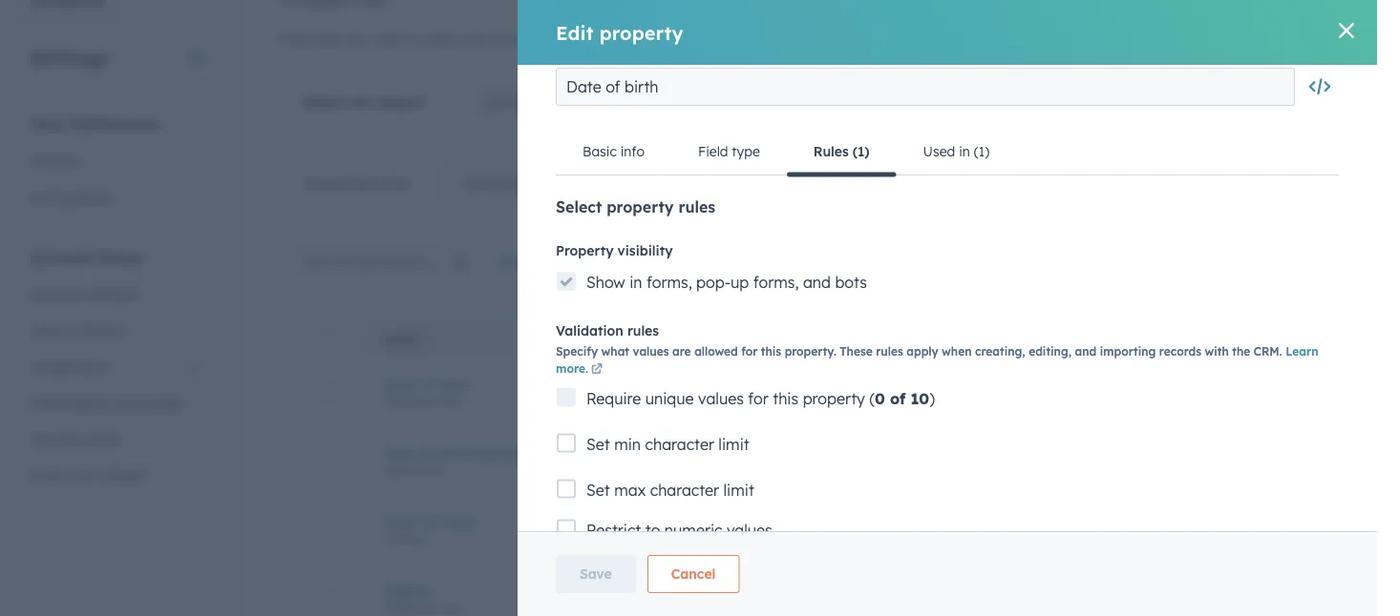 Task type: vqa. For each thing, say whether or not it's contained in the screenshot.
upgrade image in the top right of the page
no



Task type: locate. For each thing, give the bounding box(es) containing it.
single-
[[383, 395, 421, 409], [383, 601, 421, 616]]

users & teams
[[31, 322, 123, 339]]

lead
[[1214, 31, 1245, 47]]

all left "groups"
[[497, 253, 514, 270]]

select
[[302, 93, 348, 112]]

status.
[[1249, 31, 1293, 47]]

&
[[70, 322, 79, 339], [81, 468, 90, 484]]

1 text from the top
[[442, 395, 463, 409]]

text down birth
[[442, 395, 463, 409]]

date left birth
[[383, 377, 415, 394]]

1 vertical spatial date
[[383, 446, 415, 463]]

text down days to close number
[[442, 601, 463, 616]]

property
[[539, 176, 594, 192]]

0 horizontal spatial properties
[[546, 93, 620, 112]]

1 vertical spatial text
[[442, 601, 463, 616]]

1 horizontal spatial properties
[[857, 386, 922, 402]]

1 vertical spatial line
[[421, 601, 439, 616]]

all
[[497, 253, 514, 270], [602, 253, 619, 270]]

account
[[31, 248, 92, 267], [31, 286, 82, 303]]

information inside "tab panel"
[[797, 523, 870, 540]]

0 vertical spatial text
[[442, 395, 463, 409]]

properties (172) link
[[279, 161, 436, 207]]

1 vertical spatial to
[[1191, 94, 1205, 110]]

your preferences element
[[19, 113, 214, 215]]

name inside button
[[383, 333, 418, 348]]

ads
[[830, 386, 854, 402]]

press to sort. image inside used in button
[[1300, 332, 1308, 346]]

information right deal
[[797, 523, 870, 540]]

properties inside the contact properties popup button
[[546, 93, 620, 112]]

2 line from the top
[[421, 601, 439, 616]]

1 vertical spatial name
[[383, 333, 418, 348]]

(172)
[[378, 176, 409, 192]]

all inside popup button
[[602, 253, 619, 270]]

press to sort. image
[[812, 332, 819, 346], [1300, 332, 1308, 346]]

0 vertical spatial account
[[31, 248, 92, 267]]

to right go
[[1191, 94, 1205, 110]]

2 account from the top
[[31, 286, 82, 303]]

last
[[437, 446, 461, 463]]

created by
[[1021, 333, 1093, 348]]

meeting
[[465, 446, 520, 463]]

2 press to sort. element from the left
[[1098, 332, 1106, 349]]

0 vertical spatial information
[[529, 31, 602, 47]]

1 vertical spatial account
[[31, 286, 82, 303]]

date up picker
[[383, 446, 415, 463]]

and
[[465, 31, 490, 47]]

contact
[[904, 31, 952, 47]]

hubspot.
[[745, 31, 803, 47]]

text
[[442, 395, 463, 409], [442, 601, 463, 616]]

1 horizontal spatial in
[[730, 31, 741, 47]]

2 date from the top
[[383, 446, 415, 463]]

field
[[623, 253, 653, 270]]

press to sort. image
[[1098, 332, 1106, 346]]

press to sort. image right in
[[1300, 332, 1308, 346]]

ascending sort. press to sort descending. element
[[423, 332, 431, 349]]

name left or
[[1155, 31, 1193, 47]]

tab panel
[[278, 207, 1347, 617]]

conditional property logic
[[463, 176, 627, 192]]

in inside date of last meeting booked in meetings tool date picker
[[578, 446, 591, 463]]

press to sort. element inside group button
[[812, 332, 819, 349]]

single- inside degree single-line text
[[383, 601, 421, 616]]

to
[[404, 31, 417, 47], [1191, 94, 1205, 110]]

consent
[[94, 468, 145, 484]]

1 horizontal spatial press to sort. image
[[1300, 332, 1308, 346]]

& right privacy
[[81, 468, 90, 484]]

account setup
[[31, 248, 141, 267]]

name
[[1155, 31, 1193, 47], [383, 333, 418, 348]]

1 horizontal spatial all
[[602, 253, 619, 270]]

0 horizontal spatial to
[[404, 31, 417, 47]]

in right booked
[[578, 446, 591, 463]]

properties left are
[[278, 31, 342, 47]]

to right used at the top left of page
[[404, 31, 417, 47]]

1 horizontal spatial &
[[81, 468, 90, 484]]

1 press to sort. element from the left
[[812, 332, 819, 349]]

all groups
[[497, 253, 564, 270]]

hubspot
[[1021, 523, 1076, 540]]

press to sort. element inside created by button
[[1098, 332, 1106, 349]]

0 horizontal spatial press to sort. element
[[812, 332, 819, 349]]

properties for properties are used to collect and store information about your records in hubspot. for example, a contact might have properties like first name or lead status.
[[278, 31, 342, 47]]

properties left (172)
[[306, 176, 374, 192]]

properties inside 'link'
[[840, 176, 905, 192]]

0 vertical spatial single-
[[383, 395, 421, 409]]

1 of from the top
[[420, 377, 433, 394]]

1 horizontal spatial name
[[1155, 31, 1193, 47]]

types
[[657, 253, 693, 270]]

preferences
[[70, 114, 160, 133]]

of inside date of birth single-line text
[[420, 377, 433, 394]]

notifications link
[[19, 179, 214, 215]]

archived properties (0)
[[782, 176, 926, 192]]

1 horizontal spatial press to sort. element
[[1098, 332, 1106, 349]]

0 horizontal spatial press to sort. image
[[812, 332, 819, 346]]

contacts
[[1209, 94, 1266, 110]]

(0)
[[909, 176, 926, 192]]

account defaults
[[31, 286, 138, 303]]

1 single- from the top
[[383, 395, 421, 409]]

line
[[421, 395, 439, 409], [421, 601, 439, 616]]

0 vertical spatial &
[[70, 322, 79, 339]]

days
[[383, 515, 417, 531]]

0 vertical spatial line
[[421, 395, 439, 409]]

like
[[1099, 31, 1120, 47]]

3 press to sort. element from the left
[[1300, 332, 1308, 349]]

1 vertical spatial of
[[420, 446, 433, 463]]

go
[[1168, 94, 1187, 110]]

press to sort. element right group
[[812, 332, 819, 349]]

for
[[807, 31, 828, 47]]

& right users
[[70, 322, 79, 339]]

2 vertical spatial properties
[[857, 386, 922, 402]]

0 vertical spatial to
[[404, 31, 417, 47]]

code
[[88, 431, 121, 448]]

number
[[383, 533, 427, 547]]

1 line from the top
[[421, 395, 439, 409]]

2 of from the top
[[420, 446, 433, 463]]

or
[[1197, 31, 1210, 47]]

0 vertical spatial of
[[420, 377, 433, 394]]

properties inside "tab panel"
[[857, 386, 922, 402]]

1 vertical spatial &
[[81, 468, 90, 484]]

birth
[[437, 377, 470, 394]]

2 press to sort. image from the left
[[1300, 332, 1308, 346]]

press to sort. element for used in
[[1300, 332, 1308, 349]]

days to close number
[[383, 515, 476, 547]]

press to sort. element inside used in button
[[1300, 332, 1308, 349]]

press to sort. image inside group button
[[812, 332, 819, 346]]

1 all from the left
[[497, 253, 514, 270]]

& for users
[[70, 322, 79, 339]]

date of birth button
[[383, 377, 718, 394]]

2 vertical spatial date
[[383, 464, 410, 478]]

defaults
[[86, 286, 138, 303]]

of
[[420, 377, 433, 394], [420, 446, 433, 463]]

2 all from the left
[[602, 253, 619, 270]]

all left field
[[602, 253, 619, 270]]

of up picker
[[420, 446, 433, 463]]

2 horizontal spatial press to sort. element
[[1300, 332, 1308, 349]]

tracking code
[[31, 431, 121, 448]]

all groups button
[[484, 243, 590, 281]]

2 text from the top
[[442, 601, 463, 616]]

1 vertical spatial in
[[578, 446, 591, 463]]

notifications
[[31, 189, 112, 205]]

downloads
[[112, 395, 182, 412]]

date of last meeting booked in meetings tool button
[[383, 446, 718, 463]]

of inside date of last meeting booked in meetings tool date picker
[[420, 446, 433, 463]]

0 vertical spatial date
[[383, 377, 415, 394]]

conditional property logic link
[[436, 161, 654, 207]]

information
[[529, 31, 602, 47], [797, 523, 870, 540]]

properties left (0)
[[840, 176, 905, 192]]

of left birth
[[420, 377, 433, 394]]

0 horizontal spatial &
[[70, 322, 79, 339]]

properties right contact
[[546, 93, 620, 112]]

properties
[[1030, 31, 1095, 47], [546, 93, 620, 112], [857, 386, 922, 402]]

records
[[679, 31, 726, 47]]

line down birth
[[421, 395, 439, 409]]

1 horizontal spatial information
[[797, 523, 870, 540]]

account up users
[[31, 286, 82, 303]]

0 horizontal spatial name
[[383, 333, 418, 348]]

press to sort. element
[[812, 332, 819, 349], [1098, 332, 1106, 349], [1300, 332, 1308, 349]]

name left ascending sort. press to sort descending. element
[[383, 333, 418, 348]]

all inside 'popup button'
[[497, 253, 514, 270]]

press to sort. image for group
[[812, 332, 819, 346]]

in right records
[[730, 31, 741, 47]]

press to sort. image right group
[[812, 332, 819, 346]]

press to sort. image for used in
[[1300, 332, 1308, 346]]

privacy
[[31, 468, 77, 484]]

ascending sort. press to sort descending. image
[[423, 332, 431, 346]]

account up 'account defaults'
[[31, 248, 92, 267]]

1 date from the top
[[383, 377, 415, 394]]

date
[[383, 377, 415, 394], [383, 446, 415, 463], [383, 464, 410, 478]]

1 vertical spatial information
[[797, 523, 870, 540]]

date left picker
[[383, 464, 410, 478]]

properties right ads
[[857, 386, 922, 402]]

press to sort. element right the by
[[1098, 332, 1106, 349]]

0 horizontal spatial in
[[578, 446, 591, 463]]

meetings
[[595, 446, 656, 463]]

by
[[1077, 333, 1093, 348]]

logic
[[598, 176, 627, 192]]

used in
[[1245, 333, 1295, 348]]

used in button
[[1216, 318, 1331, 360]]

of for last
[[420, 446, 433, 463]]

1 account from the top
[[31, 248, 92, 267]]

your preferences
[[31, 114, 160, 133]]

all for all groups
[[497, 253, 514, 270]]

line inside degree single-line text
[[421, 601, 439, 616]]

properties left like
[[1030, 31, 1095, 47]]

degree single-line text
[[383, 583, 463, 616]]

press to sort. element right in
[[1300, 332, 1308, 349]]

2 horizontal spatial properties
[[1030, 31, 1095, 47]]

created by button
[[998, 318, 1216, 360]]

1 vertical spatial single-
[[383, 601, 421, 616]]

3 date from the top
[[383, 464, 410, 478]]

0 horizontal spatial all
[[497, 253, 514, 270]]

date inside date of birth single-line text
[[383, 377, 415, 394]]

first
[[1123, 31, 1151, 47]]

line down degree
[[421, 601, 439, 616]]

text inside date of birth single-line text
[[442, 395, 463, 409]]

close
[[441, 515, 476, 531]]

1 press to sort. image from the left
[[812, 332, 819, 346]]

account for account setup
[[31, 248, 92, 267]]

1 vertical spatial properties
[[546, 93, 620, 112]]

2 single- from the top
[[383, 601, 421, 616]]

tab list
[[278, 160, 954, 208]]

information right store
[[529, 31, 602, 47]]

tab list containing properties (172)
[[278, 160, 954, 208]]

marketplace
[[31, 395, 109, 412]]



Task type: describe. For each thing, give the bounding box(es) containing it.
deal
[[764, 523, 793, 540]]

marketplace downloads
[[31, 395, 182, 412]]

date of birth single-line text
[[383, 377, 470, 409]]

account defaults link
[[19, 277, 214, 313]]

teams
[[83, 322, 123, 339]]

degree
[[383, 583, 432, 600]]

press to sort. element for created by
[[1098, 332, 1106, 349]]

your
[[647, 31, 675, 47]]

press to sort. element for group
[[812, 332, 819, 349]]

conditional
[[463, 176, 536, 192]]

collect
[[421, 31, 462, 47]]

your
[[31, 114, 66, 133]]

facebook ads properties
[[764, 386, 922, 402]]

in
[[1280, 333, 1295, 348]]

archived
[[782, 176, 837, 192]]

account for account defaults
[[31, 286, 82, 303]]

date of last meeting booked in meetings tool date picker
[[383, 446, 686, 478]]

general
[[31, 152, 80, 169]]

booked
[[524, 446, 574, 463]]

used
[[1245, 333, 1276, 348]]

date for date of last meeting booked in meetings tool
[[383, 446, 415, 463]]

group button
[[741, 318, 998, 360]]

groups
[[518, 253, 564, 270]]

privacy & consent
[[31, 468, 145, 484]]

picker
[[413, 464, 446, 478]]

tool
[[660, 446, 686, 463]]

archived properties (0) link
[[754, 161, 953, 207]]

deal information
[[764, 523, 870, 540]]

object:
[[377, 93, 428, 112]]

an
[[353, 93, 372, 112]]

might
[[956, 31, 993, 47]]

used
[[370, 31, 400, 47]]

have
[[996, 31, 1027, 47]]

go to contacts settings button
[[1168, 94, 1323, 110]]

contact properties
[[484, 93, 620, 112]]

Search search field
[[293, 243, 484, 281]]

all for all field types
[[602, 253, 619, 270]]

properties (172)
[[306, 176, 409, 192]]

tracking code link
[[19, 422, 214, 458]]

settings
[[1270, 94, 1323, 110]]

users
[[31, 322, 66, 339]]

single- inside date of birth single-line text
[[383, 395, 421, 409]]

tracking
[[31, 431, 84, 448]]

are
[[346, 31, 367, 47]]

created
[[1021, 333, 1074, 348]]

settings
[[31, 45, 108, 69]]

about
[[606, 31, 644, 47]]

tab panel containing all groups
[[278, 207, 1347, 617]]

& for privacy
[[81, 468, 90, 484]]

properties are used to collect and store information about your records in hubspot. for example, a contact might have properties like first name or lead status.
[[278, 31, 1293, 47]]

text inside degree single-line text
[[442, 601, 463, 616]]

all field types button
[[590, 243, 719, 281]]

name button
[[361, 318, 741, 360]]

0 vertical spatial in
[[730, 31, 741, 47]]

0 horizontal spatial information
[[529, 31, 602, 47]]

store
[[493, 31, 525, 47]]

line inside date of birth single-line text
[[421, 395, 439, 409]]

select an object:
[[302, 93, 428, 112]]

setup
[[97, 248, 141, 267]]

all field types
[[602, 253, 693, 270]]

degree button
[[383, 583, 718, 600]]

0
[[1299, 523, 1308, 540]]

integrations
[[31, 359, 109, 375]]

date for date of birth
[[383, 377, 415, 394]]

days to close button
[[383, 515, 718, 531]]

go to contacts settings
[[1168, 94, 1323, 110]]

1 horizontal spatial to
[[1191, 94, 1205, 110]]

to
[[421, 515, 436, 531]]

general link
[[19, 143, 214, 179]]

properties for properties (172)
[[306, 176, 374, 192]]

contact properties button
[[474, 83, 714, 121]]

of for birth
[[420, 377, 433, 394]]

users & teams link
[[19, 313, 214, 349]]

0 vertical spatial properties
[[1030, 31, 1095, 47]]

group
[[764, 333, 806, 348]]

0 vertical spatial name
[[1155, 31, 1193, 47]]

account setup element
[[19, 247, 214, 531]]



